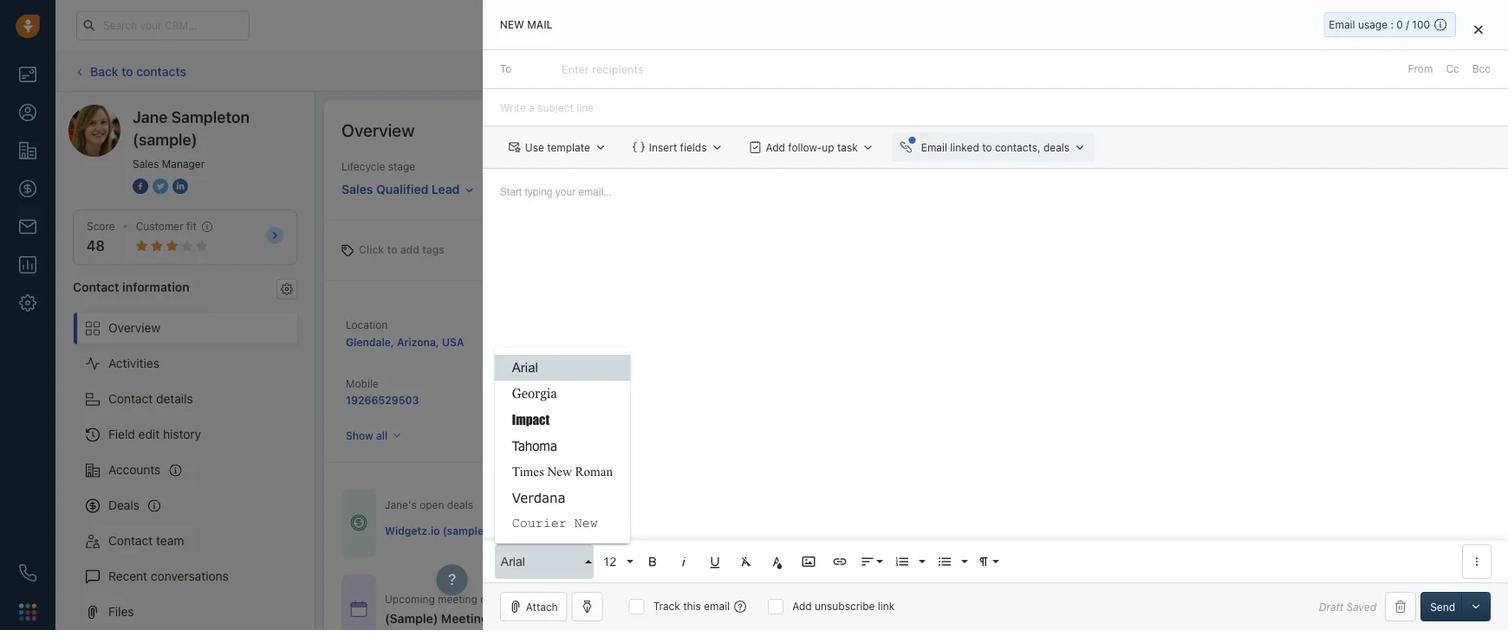 Task type: describe. For each thing, give the bounding box(es) containing it.
files
[[108, 605, 134, 620]]

activities
[[108, 357, 159, 371]]

attach
[[526, 602, 558, 614]]

courier new
[[512, 517, 598, 532]]

qualified
[[376, 182, 428, 196]]

1 2023 from the left
[[559, 594, 584, 606]]

12 button
[[597, 545, 635, 580]]

click to add tags
[[359, 244, 445, 256]]

sales manager
[[133, 158, 205, 170]]

insert fields
[[649, 141, 707, 154]]

arizona,
[[397, 336, 439, 348]]

wed
[[657, 594, 679, 606]]

orlando
[[641, 394, 682, 407]]

new link
[[515, 180, 676, 202]]

conversations
[[151, 570, 229, 584]]

12
[[603, 556, 617, 569]]

back to contacts link
[[73, 58, 187, 85]]

align image
[[860, 555, 875, 570]]

linked
[[950, 141, 979, 154]]

add deal button
[[1344, 57, 1421, 86]]

back to contacts
[[90, 64, 186, 78]]

0 vertical spatial widgetz.io (sample)
[[614, 336, 717, 348]]

add for add follow-up task
[[766, 141, 785, 153]]

13
[[520, 594, 531, 606]]

customize overview button
[[1348, 118, 1482, 142]]

field
[[108, 428, 135, 442]]

link
[[878, 601, 895, 613]]

paragraph format image
[[976, 555, 991, 570]]

manager
[[162, 158, 205, 170]]

impact
[[512, 413, 550, 428]]

on
[[480, 594, 493, 606]]

1 vertical spatial (sample)
[[672, 336, 717, 348]]

upcoming meeting on mon 13 nov, 2023 from 23:30 to wed 15 nov, 2023 at 00:00
[[385, 594, 791, 606]]

bcc
[[1472, 63, 1491, 75]]

sales inside sales owner gary orlando
[[614, 378, 641, 390]]

deal inside button
[[1392, 65, 1413, 78]]

open
[[420, 500, 444, 512]]

freshworks switcher image
[[19, 604, 36, 622]]

jane
[[133, 107, 168, 126]]

0 horizontal spatial deal
[[653, 612, 678, 627]]

1 vertical spatial widgetz.io (sample)
[[385, 525, 488, 538]]

status
[[515, 161, 546, 173]]

sampleton
[[171, 107, 250, 126]]

contact team
[[108, 534, 184, 549]]

to left wed
[[645, 594, 654, 606]]

follow-
[[788, 141, 822, 153]]

contacts
[[136, 64, 186, 78]]

add
[[400, 244, 419, 256]]

(sample) inside row
[[443, 525, 488, 538]]

fields
[[680, 141, 707, 154]]

19266529503
[[346, 394, 419, 407]]

about
[[594, 612, 628, 627]]

Enter recipients text field
[[561, 56, 647, 83]]

field edit history
[[108, 428, 201, 442]]

recent
[[108, 570, 147, 584]]

jane's
[[385, 500, 417, 512]]

from
[[1408, 63, 1433, 75]]

(sample) meeting - final discussion about the deal
[[385, 612, 678, 627]]

upcoming
[[385, 594, 435, 606]]

bold (⌘b) image
[[645, 555, 660, 570]]

2 2023 from the left
[[721, 594, 747, 606]]

glendale,
[[346, 336, 394, 348]]

linkedin circled image
[[172, 177, 188, 195]]

verdana link
[[495, 485, 630, 511]]

gary
[[614, 394, 638, 407]]

00:00
[[762, 594, 791, 606]]

owner
[[644, 378, 674, 390]]

to inside button
[[982, 141, 992, 154]]

contact for contact team
[[108, 534, 153, 549]]

impact link
[[495, 407, 630, 433]]

email image
[[1336, 18, 1349, 33]]

widgetz.io for widgetz.io (sample) 'link' to the right
[[614, 336, 669, 348]]

15
[[682, 594, 693, 606]]

tags
[[422, 244, 445, 256]]

/
[[1406, 19, 1409, 31]]

sales for sales manager
[[133, 158, 159, 170]]

overview
[[1429, 124, 1473, 136]]

italic (⌘i) image
[[676, 555, 691, 570]]

widgetz.io (sample) link inside row
[[385, 524, 488, 539]]

to
[[500, 63, 512, 75]]

usa
[[442, 336, 464, 348]]

lifecycle stage
[[341, 161, 415, 173]]

days
[[973, 525, 996, 537]]

email usage : 0 / 100
[[1329, 19, 1430, 31]]

accounts
[[108, 463, 161, 478]]

3
[[964, 525, 970, 537]]

attach button
[[500, 593, 567, 622]]

text color image
[[769, 555, 785, 570]]

arial button
[[495, 545, 594, 580]]

arial link
[[495, 355, 630, 381]]

new up the clear formatting icon
[[744, 525, 766, 538]]

100
[[1412, 19, 1430, 31]]

row containing closes in 3 days
[[385, 514, 1093, 550]]

clear formatting image
[[738, 555, 754, 570]]

information
[[122, 280, 190, 294]]

up
[[822, 141, 834, 153]]

ordered list image
[[894, 555, 910, 570]]

phone image
[[19, 565, 36, 582]]

courier new link
[[495, 511, 630, 537]]

contact for contact details
[[108, 392, 153, 407]]

1 horizontal spatial overview
[[341, 120, 415, 140]]

draft
[[1319, 601, 1344, 614]]

19266529503 link
[[346, 394, 419, 407]]

unordered list image
[[937, 555, 952, 570]]

jane's open deals
[[385, 500, 473, 512]]

new down tahoma link
[[547, 465, 572, 479]]

insert image (⌘p) image
[[801, 555, 816, 570]]

meeting
[[438, 594, 477, 606]]

insert link (⌘k) image
[[832, 555, 847, 570]]

deals
[[108, 499, 140, 513]]



Task type: locate. For each thing, give the bounding box(es) containing it.
container_wx8msf4aqz5i3rn1 image
[[350, 515, 367, 532], [350, 601, 367, 619], [679, 613, 692, 626]]

in
[[952, 525, 961, 537]]

0 horizontal spatial sales
[[133, 158, 159, 170]]

score
[[87, 221, 115, 233]]

1 nov, from the left
[[534, 594, 556, 606]]

2 horizontal spatial sales
[[614, 378, 641, 390]]

nov, right 13
[[534, 594, 556, 606]]

contact up recent
[[108, 534, 153, 549]]

deals right contacts,
[[1043, 141, 1070, 154]]

email inside button
[[921, 141, 947, 154]]

0 horizontal spatial 2023
[[559, 594, 584, 606]]

email for email usage : 0 / 100
[[1329, 19, 1355, 31]]

deal down the 0
[[1392, 65, 1413, 78]]

application
[[483, 169, 1508, 583]]

widgetz.io inside 'link'
[[385, 525, 440, 538]]

widgetz.io
[[614, 336, 669, 348], [385, 525, 440, 538]]

roman
[[575, 465, 613, 479]]

recent conversations
[[108, 570, 229, 584]]

1 vertical spatial email
[[921, 141, 947, 154]]

1 horizontal spatial 2023
[[721, 594, 747, 606]]

show
[[346, 430, 373, 442]]

to right linked
[[982, 141, 992, 154]]

deals right open
[[447, 500, 473, 512]]

0 vertical spatial sales
[[133, 158, 159, 170]]

2 horizontal spatial (sample)
[[672, 336, 717, 348]]

email left linked
[[921, 141, 947, 154]]

facebook circled image
[[133, 177, 148, 195]]

0 vertical spatial arial
[[512, 361, 538, 375]]

new left mail
[[500, 19, 524, 31]]

1 vertical spatial overview
[[108, 321, 161, 335]]

Write a subject line text field
[[483, 89, 1508, 126]]

email
[[704, 601, 730, 613]]

1 horizontal spatial deal
[[1392, 65, 1413, 78]]

sales up gary
[[614, 378, 641, 390]]

application containing impact
[[483, 169, 1508, 583]]

phone element
[[10, 556, 45, 591]]

saved
[[1347, 601, 1376, 614]]

email linked to contacts, deals button
[[892, 133, 1095, 162]]

contact information
[[73, 280, 190, 294]]

times new roman
[[512, 465, 613, 479]]

send
[[1430, 602, 1455, 614]]

1 vertical spatial contact
[[108, 392, 153, 407]]

jane sampleton (sample)
[[133, 107, 250, 149]]

row
[[385, 514, 1093, 550]]

arial
[[512, 361, 538, 375], [501, 556, 525, 569]]

widgetz.io (sample) up owner
[[614, 336, 717, 348]]

contact down activities
[[108, 392, 153, 407]]

lifecycle
[[341, 161, 385, 173]]

(sample) up owner
[[672, 336, 717, 348]]

arial inside popup button
[[501, 556, 525, 569]]

0 horizontal spatial add
[[766, 141, 785, 153]]

1 horizontal spatial (sample)
[[443, 525, 488, 538]]

to right back
[[122, 64, 133, 78]]

to left add on the left of page
[[387, 244, 397, 256]]

add left the follow-
[[766, 141, 785, 153]]

courier
[[512, 517, 567, 532]]

usage
[[1358, 19, 1388, 31]]

overview up the lifecycle stage
[[341, 120, 415, 140]]

mng settings image
[[281, 283, 293, 295]]

contacts,
[[995, 141, 1041, 154]]

1 vertical spatial arial
[[501, 556, 525, 569]]

discussion
[[529, 612, 591, 627]]

widgetz.io (sample) link up owner
[[614, 336, 717, 348]]

0 vertical spatial widgetz.io (sample) link
[[614, 336, 717, 348]]

2 vertical spatial add
[[792, 601, 812, 613]]

georgia
[[512, 387, 557, 402]]

48
[[87, 238, 105, 255]]

widgetz.io (sample) link down open
[[385, 524, 488, 539]]

2 nov, from the left
[[696, 594, 718, 606]]

widgetz.io (sample) down open
[[385, 525, 488, 538]]

email left usage
[[1329, 19, 1355, 31]]

1 vertical spatial deal
[[653, 612, 678, 627]]

1 horizontal spatial nov,
[[696, 594, 718, 606]]

(sample) down open
[[443, 525, 488, 538]]

deals inside button
[[1043, 141, 1070, 154]]

2 vertical spatial (sample)
[[443, 525, 488, 538]]

1 horizontal spatial widgetz.io (sample)
[[614, 336, 717, 348]]

customer
[[136, 221, 184, 233]]

0 vertical spatial overview
[[341, 120, 415, 140]]

1 horizontal spatial widgetz.io
[[614, 336, 669, 348]]

show all
[[346, 430, 388, 442]]

nov, right 15
[[696, 594, 718, 606]]

add follow-up task
[[766, 141, 858, 153]]

nov,
[[534, 594, 556, 606], [696, 594, 718, 606]]

0 vertical spatial deal
[[1392, 65, 1413, 78]]

mobile
[[346, 378, 379, 390]]

cc
[[1446, 63, 1459, 75]]

use template
[[525, 141, 590, 154]]

contact for contact information
[[73, 280, 119, 294]]

2 horizontal spatial add
[[1370, 65, 1389, 78]]

dialog
[[483, 0, 1508, 631]]

0 horizontal spatial widgetz.io (sample) link
[[385, 524, 488, 539]]

close image
[[1474, 24, 1483, 34]]

send button
[[1421, 593, 1465, 622]]

track this email
[[653, 601, 730, 613]]

1 vertical spatial add
[[766, 141, 785, 153]]

add left from
[[1370, 65, 1389, 78]]

add right 00:00
[[792, 601, 812, 613]]

dialog containing impact
[[483, 0, 1508, 631]]

1 horizontal spatial widgetz.io (sample) link
[[614, 336, 717, 348]]

email
[[1329, 19, 1355, 31], [921, 141, 947, 154]]

2023 left at
[[721, 594, 747, 606]]

1 vertical spatial deals
[[447, 500, 473, 512]]

widgetz.io (sample)
[[614, 336, 717, 348], [385, 525, 488, 538]]

add unsubscribe link
[[792, 601, 895, 613]]

1 vertical spatial sales
[[341, 182, 373, 196]]

widgetz.io up owner
[[614, 336, 669, 348]]

arial up the mon
[[501, 556, 525, 569]]

history
[[163, 428, 201, 442]]

overview up activities
[[108, 321, 161, 335]]

this
[[683, 601, 701, 613]]

widgetz.io (sample) link
[[614, 336, 717, 348], [385, 524, 488, 539]]

1 horizontal spatial email
[[1329, 19, 1355, 31]]

-
[[492, 612, 497, 627]]

$
[[563, 525, 569, 538]]

2 vertical spatial sales
[[614, 378, 641, 390]]

1 horizontal spatial add
[[792, 601, 812, 613]]

48 button
[[87, 238, 105, 255]]

meeting
[[441, 612, 489, 627]]

1 horizontal spatial deals
[[1043, 141, 1070, 154]]

2023
[[559, 594, 584, 606], [721, 594, 747, 606]]

fit
[[186, 221, 197, 233]]

0 vertical spatial deals
[[1043, 141, 1070, 154]]

edit
[[138, 428, 160, 442]]

:
[[1391, 19, 1394, 31]]

deal
[[1392, 65, 1413, 78], [653, 612, 678, 627]]

lead
[[432, 182, 460, 196]]

overview
[[341, 120, 415, 140], [108, 321, 161, 335]]

$ 5,600
[[563, 525, 602, 538]]

customize overview
[[1374, 124, 1473, 136]]

container_wx8msf4aqz5i3rn1 image for upcoming meeting on mon 13 nov, 2023 from 23:30 to wed 15 nov, 2023 at 00:00
[[350, 601, 367, 619]]

new mail
[[500, 19, 553, 31]]

insert fields button
[[624, 133, 732, 162]]

Search your CRM... text field
[[76, 11, 250, 40]]

0 horizontal spatial deals
[[447, 500, 473, 512]]

5,600
[[572, 525, 602, 538]]

0 horizontal spatial overview
[[108, 321, 161, 335]]

location
[[346, 319, 388, 331]]

mail
[[527, 19, 553, 31]]

underline (⌘u) image
[[707, 555, 723, 570]]

email for email linked to contacts, deals
[[921, 141, 947, 154]]

widgetz.io down jane's
[[385, 525, 440, 538]]

0 horizontal spatial (sample)
[[133, 130, 197, 149]]

1 horizontal spatial sales
[[341, 182, 373, 196]]

2023 up discussion
[[559, 594, 584, 606]]

back
[[90, 64, 118, 78]]

arial up georgia
[[512, 361, 538, 375]]

sales down lifecycle
[[341, 182, 373, 196]]

add inside button
[[1370, 65, 1389, 78]]

add
[[1370, 65, 1389, 78], [766, 141, 785, 153], [792, 601, 812, 613]]

mon
[[496, 594, 517, 606]]

23:30
[[613, 594, 642, 606]]

(sample) inside 'jane sampleton (sample)'
[[133, 130, 197, 149]]

sales owner gary orlando
[[614, 378, 682, 407]]

1 vertical spatial widgetz.io (sample) link
[[385, 524, 488, 539]]

2 vertical spatial contact
[[108, 534, 153, 549]]

container_wx8msf4aqz5i3rn1 image for jane's open deals
[[350, 515, 367, 532]]

all
[[376, 430, 388, 442]]

the
[[631, 612, 650, 627]]

0 horizontal spatial widgetz.io
[[385, 525, 440, 538]]

sales up facebook circled image
[[133, 158, 159, 170]]

stage
[[388, 161, 415, 173]]

times new roman link
[[495, 459, 630, 485]]

add for add deal
[[1370, 65, 1389, 78]]

final
[[500, 612, 526, 627]]

click
[[359, 244, 384, 256]]

0 vertical spatial email
[[1329, 19, 1355, 31]]

0 horizontal spatial widgetz.io (sample)
[[385, 525, 488, 538]]

closes in 3 days
[[916, 525, 996, 537]]

draft saved
[[1319, 601, 1376, 614]]

(sample)
[[385, 612, 438, 627]]

0 horizontal spatial email
[[921, 141, 947, 154]]

contact down 48 button
[[73, 280, 119, 294]]

contact details
[[108, 392, 193, 407]]

deal down wed
[[653, 612, 678, 627]]

0 vertical spatial add
[[1370, 65, 1389, 78]]

(sample) up sales manager at the top of the page
[[133, 130, 197, 149]]

from
[[587, 594, 610, 606]]

widgetz.io for widgetz.io (sample) 'link' inside row
[[385, 525, 440, 538]]

sales qualified lead link
[[341, 174, 474, 199]]

sales for sales qualified lead
[[341, 182, 373, 196]]

0 horizontal spatial nov,
[[534, 594, 556, 606]]

0 vertical spatial widgetz.io
[[614, 336, 669, 348]]

0 vertical spatial (sample)
[[133, 130, 197, 149]]

new down template
[[590, 185, 612, 197]]

twitter circled image
[[153, 177, 168, 195]]

0 vertical spatial contact
[[73, 280, 119, 294]]

new right $
[[574, 517, 598, 532]]

add for add unsubscribe link
[[792, 601, 812, 613]]

1 vertical spatial widgetz.io
[[385, 525, 440, 538]]

template
[[547, 141, 590, 154]]

verdana
[[512, 491, 566, 506]]



Task type: vqa. For each thing, say whether or not it's contained in the screenshot.
the left the deals
yes



